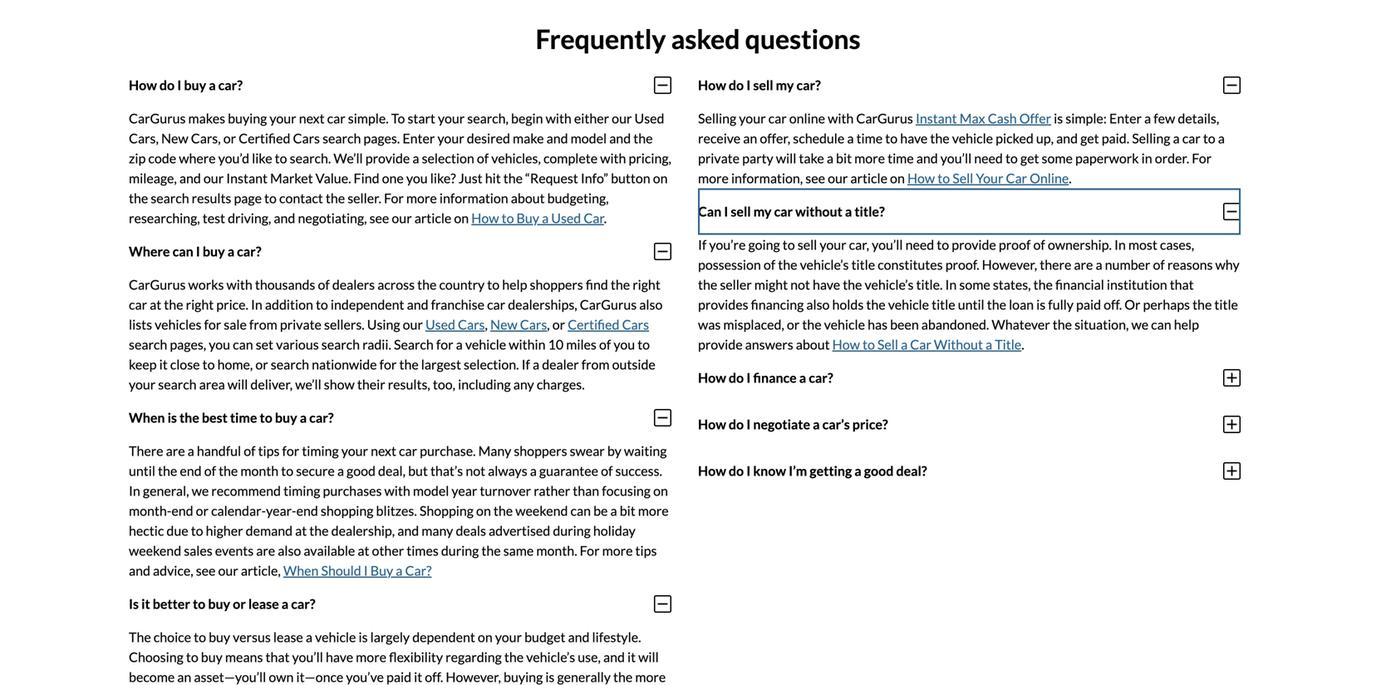 Task type: vqa. For each thing, say whether or not it's contained in the screenshot.
of in CarGurus makes buying your next car simple. To start your search, begin with either our Used Cars, New Cars, or Certified Cars search pages. Enter your desired make and model and the zip code where you'd like to search. We'll provide a selection of vehicles, complete with pricing, mileage, and our Instant Market Value. Find one you like? Just hit the "Request Info" button on the search results page to contact the seller. For more information about budgeting, researching, test driving, and negotiating, see our article on
yes



Task type: describe. For each thing, give the bounding box(es) containing it.
the choice to buy versus lease a vehicle is largely dependent on your budget and lifestyle. choosing to buy means that you'll have more flexibility regarding the vehicle's use, and it will become an asset—you'll own it—once you've paid it off. however, buying is generally the mo
[[129, 629, 666, 685]]

new inside used cars , new cars , or certified cars search pages, you can set various search radii. search for a vehicle within 10 miles of you to keep it close to home, or search nationwide for the largest selection. if a dealer from outside your search area will deliver, we'll show their results, too, including any charges.
[[490, 316, 518, 332]]

buy up asset—you'll at the left bottom
[[201, 649, 223, 665]]

0 horizontal spatial my
[[754, 203, 772, 220]]

title?
[[855, 203, 885, 220]]

general,
[[143, 482, 189, 499]]

until inside there are a handful of tips for timing your next car purchase. many shoppers swear by waiting until the end of the month to secure a good deal, but that's not always a guarantee of success. in general, we recommend timing purchases with model year turnover rather than focusing on month-end or calendar-year-end shopping blitzes. shopping on the weekend can be a bit more hectic due to higher demand at the dealership, and many deals advertised during holiday weekend sales events are also available at other times during the same month. for more tips and advice, see our article,
[[129, 462, 155, 479]]

driving,
[[228, 210, 271, 226]]

need inside if you're going to sell your car, you'll need to provide proof of ownership. in most cases, possession of the vehicle's title constitutes proof. however, there are a number of reasons why the seller might not have the vehicle's title. in some states, the financial institution that provides financing also holds the vehicle title until the loan is fully paid off. or perhaps the title was misplaced, or the vehicle has been abandoned. whatever the situation, we can help provide answers about
[[906, 236, 935, 253]]

cars up within
[[520, 316, 547, 332]]

that inside the choice to buy versus lease a vehicle is largely dependent on your budget and lifestyle. choosing to buy means that you'll have more flexibility regarding the vehicle's use, and it will become an asset—you'll own it—once you've paid it off. however, buying is generally the mo
[[266, 649, 290, 665]]

the up pricing, at left top
[[634, 130, 653, 146]]

and up use,
[[568, 629, 590, 645]]

not inside if you're going to sell your car, you'll need to provide proof of ownership. in most cases, possession of the vehicle's title constitutes proof. however, there are a number of reasons why the seller might not have the vehicle's title. in some states, the financial institution that provides financing also holds the vehicle title until the loan is fully paid off. or perhaps the title was misplaced, or the vehicle has been abandoned. whatever the situation, we can help provide answers about
[[791, 276, 810, 292]]

1 vertical spatial used
[[551, 210, 581, 226]]

the up might
[[778, 256, 798, 273]]

to down the picked
[[1006, 150, 1018, 166]]

in right the title.
[[946, 276, 957, 292]]

frequently
[[536, 23, 666, 55]]

to right 'country'
[[487, 276, 500, 292]]

buy up makes
[[184, 77, 206, 93]]

how to buy a used car link
[[472, 210, 604, 226]]

it down flexibility
[[414, 669, 422, 685]]

deal?
[[897, 463, 927, 479]]

is
[[129, 596, 139, 612]]

country
[[439, 276, 485, 292]]

and right up,
[[1057, 130, 1078, 146]]

used inside used cars , new cars , or certified cars search pages, you can set various search radii. search for a vehicle within 10 miles of you to keep it close to home, or search nationwide for the largest selection. if a dealer from outside your search area will deliver, we'll show their results, too, including any charges.
[[426, 316, 456, 332]]

ownership.
[[1048, 236, 1112, 253]]

to down "has"
[[863, 336, 875, 352]]

i for how do i buy a car?
[[177, 77, 181, 93]]

we inside there are a handful of tips for timing your next car purchase. many shoppers swear by waiting until the end of the month to secure a good deal, but that's not always a guarantee of success. in general, we recommend timing purchases with model year turnover rather than focusing on month-end or calendar-year-end shopping blitzes. shopping on the weekend can be a bit more hectic due to higher demand at the dealership, and many deals advertised during holiday weekend sales events are also available at other times during the same month. for more tips and advice, see our article,
[[192, 482, 209, 499]]

vehicles
[[155, 316, 202, 332]]

lease inside dropdown button
[[248, 596, 279, 612]]

the down turnover
[[494, 502, 513, 519]]

than
[[573, 482, 599, 499]]

0 vertical spatial instant
[[916, 110, 957, 126]]

cargurus down where
[[129, 276, 186, 292]]

the right regarding
[[505, 649, 524, 665]]

info"
[[581, 170, 609, 186]]

without
[[934, 336, 983, 352]]

can i sell my car without a title?
[[698, 203, 885, 220]]

charges.
[[537, 376, 585, 392]]

car up new cars "link" at the left top
[[487, 296, 506, 312]]

private inside cargurus works with thousands of dealers across the country to help shoppers find the right car at the right price. in addition to independent and franchise car dealerships, cargurus also lists vehicles for sale from private sellers. using our
[[280, 316, 322, 332]]

2 horizontal spatial time
[[888, 150, 914, 166]]

i for how do i sell my car?
[[747, 77, 751, 93]]

within
[[509, 336, 546, 352]]

the down the handful at the bottom
[[219, 462, 238, 479]]

on down pricing, at left top
[[653, 170, 668, 186]]

0 horizontal spatial are
[[166, 443, 185, 459]]

off. inside the choice to buy versus lease a vehicle is largely dependent on your budget and lifestyle. choosing to buy means that you'll have more flexibility regarding the vehicle's use, and it will become an asset—you'll own it—once you've paid it off. however, buying is generally the mo
[[425, 669, 443, 685]]

provides
[[698, 296, 749, 312]]

reasons
[[1168, 256, 1213, 273]]

loan
[[1009, 296, 1034, 312]]

end up due
[[172, 502, 193, 519]]

keep
[[129, 356, 157, 372]]

a inside cargurus makes buying your next car simple. to start your search, begin with either our used cars, new cars, or certified cars search pages. enter your desired make and model and the zip code where you'd like to search. we'll provide a selection of vehicles, complete with pricing, mileage, and our instant market value. find one you like? just hit the "request info" button on the search results page to contact the seller. for more information about budgeting, researching, test driving, and negotiating, see our article on
[[413, 150, 419, 166]]

proof
[[999, 236, 1031, 253]]

waiting
[[624, 443, 667, 459]]

it inside used cars , new cars , or certified cars search pages, you can set various search radii. search for a vehicle within 10 miles of you to keep it close to home, or search nationwide for the largest selection. if a dealer from outside your search area will deliver, we'll show their results, too, including any charges.
[[159, 356, 168, 372]]

our right either
[[612, 110, 632, 126]]

you'd
[[218, 150, 249, 166]]

hectic
[[129, 522, 164, 539]]

many
[[422, 522, 453, 539]]

if you're going to sell your car, you'll need to provide proof of ownership. in most cases, possession of the vehicle's title constitutes proof. however, there are a number of reasons why the seller might not have the vehicle's title. in some states, the financial institution that provides financing also holds the vehicle title until the loan is fully paid off. or perhaps the title was misplaced, or the vehicle has been abandoned. whatever the situation, we can help provide answers about
[[698, 236, 1240, 352]]

recommend
[[211, 482, 281, 499]]

swear
[[570, 443, 605, 459]]

minus square image for the choice to buy versus lease a vehicle is largely dependent on your budget and lifestyle. choosing to buy means that you'll have more flexibility regarding the vehicle's use, and it will become an asset—you'll own it—once you've paid it off. however, buying is generally the mo
[[654, 594, 672, 614]]

more up can
[[698, 170, 729, 186]]

end up general,
[[180, 462, 202, 479]]

buy inside dropdown button
[[275, 409, 297, 426]]

buying inside the choice to buy versus lease a vehicle is largely dependent on your budget and lifestyle. choosing to buy means that you'll have more flexibility regarding the vehicle's use, and it will become an asset—you'll own it—once you've paid it off. however, buying is generally the mo
[[504, 669, 543, 685]]

market
[[270, 170, 313, 186]]

the down fully
[[1053, 316, 1072, 332]]

on up deals
[[476, 502, 491, 519]]

of up might
[[764, 256, 776, 273]]

find
[[354, 170, 380, 186]]

it down the lifestyle.
[[628, 649, 636, 665]]

2 horizontal spatial provide
[[952, 236, 997, 253]]

car up offer,
[[769, 110, 787, 126]]

paid inside if you're going to sell your car, you'll need to provide proof of ownership. in most cases, possession of the vehicle's title constitutes proof. however, there are a number of reasons why the seller might not have the vehicle's title. in some states, the financial institution that provides financing also holds the vehicle title until the loan is fully paid off. or perhaps the title was misplaced, or the vehicle has been abandoned. whatever the situation, we can help provide answers about
[[1077, 296, 1102, 312]]

for up largest
[[436, 336, 454, 352]]

. for how to sell your car online .
[[1069, 170, 1072, 186]]

0 vertical spatial weekend
[[516, 502, 568, 519]]

search up researching,
[[151, 190, 189, 206]]

in up number
[[1115, 236, 1126, 253]]

code
[[148, 150, 176, 166]]

your inside used cars , new cars , or certified cars search pages, you can set various search radii. search for a vehicle within 10 miles of you to keep it close to home, or search nationwide for the largest selection. if a dealer from outside your search area will deliver, we'll show their results, too, including any charges.
[[129, 376, 156, 392]]

for inside cargurus makes buying your next car simple. to start your search, begin with either our used cars, new cars, or certified cars search pages. enter your desired make and model and the zip code where you'd like to search. we'll provide a selection of vehicles, complete with pricing, mileage, and our instant market value. find one you like? just hit the "request info" button on the search results page to contact the seller. for more information about budgeting, researching, test driving, and negotiating, see our article on
[[384, 190, 404, 206]]

car? down available
[[291, 596, 316, 612]]

with right begin
[[546, 110, 572, 126]]

lease inside the choice to buy versus lease a vehicle is largely dependent on your budget and lifestyle. choosing to buy means that you'll have more flexibility regarding the vehicle's use, and it will become an asset—you'll own it—once you've paid it off. however, buying is generally the mo
[[273, 629, 303, 645]]

from inside used cars , new cars , or certified cars search pages, you can set various search radii. search for a vehicle within 10 miles of you to keep it close to home, or search nationwide for the largest selection. if a dealer from outside your search area will deliver, we'll show their results, too, including any charges.
[[582, 356, 610, 372]]

to down selling your car online with cargurus instant max cash offer
[[886, 130, 898, 146]]

more inside the choice to buy versus lease a vehicle is largely dependent on your budget and lifestyle. choosing to buy means that you'll have more flexibility regarding the vehicle's use, and it will become an asset—you'll own it—once you've paid it off. however, buying is generally the mo
[[356, 649, 387, 665]]

your up offer,
[[739, 110, 766, 126]]

radii.
[[363, 336, 391, 352]]

various
[[276, 336, 319, 352]]

1 horizontal spatial at
[[295, 522, 307, 539]]

might
[[755, 276, 788, 292]]

with up schedule
[[828, 110, 854, 126]]

i for how do i negotiate a car's price?
[[747, 416, 751, 432]]

to right going
[[783, 236, 795, 253]]

vehicle's inside the choice to buy versus lease a vehicle is largely dependent on your budget and lifestyle. choosing to buy means that you'll have more flexibility regarding the vehicle's use, and it will become an asset—you'll own it—once you've paid it off. however, buying is generally the mo
[[526, 649, 575, 665]]

is inside if you're going to sell your car, you'll need to provide proof of ownership. in most cases, possession of the vehicle's title constitutes proof. however, there are a number of reasons why the seller might not have the vehicle's title. in some states, the financial institution that provides financing also holds the vehicle title until the loan is fully paid off. or perhaps the title was misplaced, or the vehicle has been abandoned. whatever the situation, we can help provide answers about
[[1037, 296, 1046, 312]]

in inside there are a handful of tips for timing your next car purchase. many shoppers swear by waiting until the end of the month to secure a good deal, but that's not always a guarantee of success. in general, we recommend timing purchases with model year turnover rather than focusing on month-end or calendar-year-end shopping blitzes. shopping on the weekend can be a bit more hectic due to higher demand at the dealership, and many deals advertised during holiday weekend sales events are also available at other times during the same month. for more tips and advice, see our article,
[[129, 482, 140, 499]]

price.
[[216, 296, 248, 312]]

2 vertical spatial .
[[1022, 336, 1025, 352]]

0 vertical spatial timing
[[302, 443, 339, 459]]

getting
[[810, 463, 852, 479]]

see inside cargurus makes buying your next car simple. to start your search, begin with either our used cars, new cars, or certified cars search pages. enter your desired make and model and the zip code where you'd like to search. we'll provide a selection of vehicles, complete with pricing, mileage, and our instant market value. find one you like? just hit the "request info" button on the search results page to contact the seller. for more information about budgeting, researching, test driving, and negotiating, see our article on
[[370, 210, 389, 226]]

the left loan
[[987, 296, 1007, 312]]

model inside cargurus makes buying your next car simple. to start your search, begin with either our used cars, new cars, or certified cars search pages. enter your desired make and model and the zip code where you'd like to search. we'll provide a selection of vehicles, complete with pricing, mileage, and our instant market value. find one you like? just hit the "request info" button on the search results page to contact the seller. for more information about budgeting, researching, test driving, and negotiating, see our article on
[[571, 130, 607, 146]]

results
[[192, 190, 231, 206]]

have inside if you're going to sell your car, you'll need to provide proof of ownership. in most cases, possession of the vehicle's title constitutes proof. however, there are a number of reasons why the seller might not have the vehicle's title. in some states, the financial institution that provides financing also holds the vehicle title until the loan is fully paid off. or perhaps the title was misplaced, or the vehicle has been abandoned. whatever the situation, we can help provide answers about
[[813, 276, 841, 292]]

the down mileage,
[[129, 190, 148, 206]]

in inside cargurus works with thousands of dealers across the country to help shoppers find the right car at the right price. in addition to independent and franchise car dealerships, cargurus also lists vehicles for sale from private sellers. using our
[[251, 296, 263, 312]]

how do i finance a car?
[[698, 370, 833, 386]]

is left 'largely'
[[359, 629, 368, 645]]

how do i sell my car?
[[698, 77, 821, 93]]

if inside if you're going to sell your car, you'll need to provide proof of ownership. in most cases, possession of the vehicle's title constitutes proof. however, there are a number of reasons why the seller might not have the vehicle's title. in some states, the financial institution that provides financing also holds the vehicle title until the loan is fully paid off. or perhaps the title was misplaced, or the vehicle has been abandoned. whatever the situation, we can help provide answers about
[[698, 236, 707, 253]]

more down focusing
[[638, 502, 669, 519]]

and down where
[[179, 170, 201, 186]]

plus square image for how do i know i'm getting a good deal?
[[1224, 461, 1241, 481]]

budgeting,
[[548, 190, 609, 206]]

simple:
[[1066, 110, 1107, 126]]

car inside dropdown button
[[774, 203, 793, 220]]

become
[[129, 669, 175, 685]]

focusing
[[602, 482, 651, 499]]

1 horizontal spatial get
[[1081, 130, 1100, 146]]

the up "has"
[[867, 296, 886, 312]]

to up sellers.
[[316, 296, 328, 312]]

car? for where can i buy a car?
[[237, 243, 261, 259]]

car inside cargurus makes buying your next car simple. to start your search, begin with either our used cars, new cars, or certified cars search pages. enter your desired make and model and the zip code where you'd like to search. we'll provide a selection of vehicles, complete with pricing, mileage, and our instant market value. find one you like? just hit the "request info" button on the search results page to contact the seller. for more information about budgeting, researching, test driving, and negotiating, see our article on
[[327, 110, 346, 126]]

car up lists
[[129, 296, 147, 312]]

you'll inside if you're going to sell your car, you'll need to provide proof of ownership. in most cases, possession of the vehicle's title constitutes proof. however, there are a number of reasons why the seller might not have the vehicle's title. in some states, the financial institution that provides financing also holds the vehicle title until the loan is fully paid off. or perhaps the title was misplaced, or the vehicle has been abandoned. whatever the situation, we can help provide answers about
[[872, 236, 903, 253]]

the up holds
[[843, 276, 862, 292]]

new inside cargurus makes buying your next car simple. to start your search, begin with either our used cars, new cars, or certified cars search pages. enter your desired make and model and the zip code where you'd like to search. we'll provide a selection of vehicles, complete with pricing, mileage, and our instant market value. find one you like? just hit the "request info" button on the search results page to contact the seller. for more information about budgeting, researching, test driving, and negotiating, see our article on
[[161, 130, 188, 146]]

paperwork
[[1076, 150, 1139, 166]]

how for how do i know i'm getting a good deal?
[[698, 463, 726, 479]]

do for sell
[[729, 77, 744, 93]]

article inside cargurus makes buying your next car simple. to start your search, begin with either our used cars, new cars, or certified cars search pages. enter your desired make and model and the zip code where you'd like to search. we'll provide a selection of vehicles, complete with pricing, mileage, and our instant market value. find one you like? just hit the "request info" button on the search results page to contact the seller. for more information about budgeting, researching, test driving, and negotiating, see our article on
[[415, 210, 452, 226]]

begin
[[511, 110, 543, 126]]

an inside the choice to buy versus lease a vehicle is largely dependent on your budget and lifestyle. choosing to buy means that you'll have more flexibility regarding the vehicle's use, and it will become an asset—you'll own it—once you've paid it off. however, buying is generally the mo
[[177, 669, 191, 685]]

the right perhaps on the top right of the page
[[1193, 296, 1212, 312]]

1 , from the left
[[485, 316, 488, 332]]

2 vertical spatial at
[[358, 542, 369, 558]]

vehicle up been
[[888, 296, 929, 312]]

by
[[608, 443, 622, 459]]

to up area
[[203, 356, 215, 372]]

1 horizontal spatial buy
[[517, 210, 540, 226]]

plus square image
[[1224, 368, 1241, 388]]

been
[[890, 316, 919, 332]]

or inside cargurus makes buying your next car simple. to start your search, begin with either our used cars, new cars, or certified cars search pages. enter your desired make and model and the zip code where you'd like to search. we'll provide a selection of vehicles, complete with pricing, mileage, and our instant market value. find one you like? just hit the "request info" button on the search results page to contact the seller. for more information about budgeting, researching, test driving, and negotiating, see our article on
[[223, 130, 236, 146]]

selection
[[422, 150, 474, 166]]

i for how do i finance a car?
[[747, 370, 751, 386]]

lifestyle.
[[592, 629, 641, 645]]

to up can i sell my car without a title? dropdown button at the top
[[938, 170, 950, 186]]

1 horizontal spatial title
[[932, 296, 956, 312]]

2 horizontal spatial you
[[614, 336, 635, 352]]

thousands
[[255, 276, 315, 292]]

home,
[[217, 356, 253, 372]]

0 horizontal spatial selling
[[698, 110, 737, 126]]

of down most
[[1153, 256, 1165, 273]]

vehicles,
[[491, 150, 541, 166]]

selection.
[[464, 356, 519, 372]]

minus square image
[[654, 241, 672, 261]]

next inside there are a handful of tips for timing your next car purchase. many shoppers swear by waiting until the end of the month to secure a good deal, but that's not always a guarantee of success. in general, we recommend timing purchases with model year turnover rather than focusing on month-end or calendar-year-end shopping blitzes. shopping on the weekend can be a bit more hectic due to higher demand at the dealership, and many deals advertised during holiday weekend sales events are also available at other times during the same month. for more tips and advice, see our article,
[[371, 443, 396, 459]]

will inside used cars , new cars , or certified cars search pages, you can set various search radii. search for a vehicle within 10 miles of you to keep it close to home, or search nationwide for the largest selection. if a dealer from outside your search area will deliver, we'll show their results, too, including any charges.
[[228, 376, 248, 392]]

why
[[1216, 256, 1240, 273]]

and up pricing, at left top
[[610, 130, 631, 146]]

whatever
[[992, 316, 1051, 332]]

"request
[[525, 170, 578, 186]]

time inside dropdown button
[[230, 409, 257, 426]]

of down the handful at the bottom
[[204, 462, 216, 479]]

when should i buy a car?
[[283, 562, 432, 578]]

buy up means
[[209, 629, 230, 645]]

of right proof
[[1034, 236, 1046, 253]]

bit inside is simple: enter a few details, receive an offer, schedule a time to have the vehicle picked up, and get paid. selling a car to a private party will take a bit more time and you'll need to get some paperwork in order. for more information, see our article on
[[836, 150, 852, 166]]

holiday
[[593, 522, 636, 539]]

1 horizontal spatial tips
[[636, 542, 657, 558]]

how to buy a used car .
[[472, 210, 607, 226]]

the right find at left
[[611, 276, 630, 292]]

to down information in the top of the page
[[502, 210, 514, 226]]

should
[[321, 562, 361, 578]]

0 horizontal spatial title
[[852, 256, 875, 273]]

instant max cash offer link
[[916, 110, 1052, 126]]

car? for how do i buy a car?
[[218, 77, 243, 93]]

lists
[[129, 316, 152, 332]]

your up like
[[270, 110, 296, 126]]

like
[[252, 150, 272, 166]]

with inside there are a handful of tips for timing your next car purchase. many shoppers swear by waiting until the end of the month to secure a good deal, but that's not always a guarantee of success. in general, we recommend timing purchases with model year turnover rather than focusing on month-end or calendar-year-end shopping blitzes. shopping on the weekend can be a bit more hectic due to higher demand at the dealership, and many deals advertised during holiday weekend sales events are also available at other times during the same month. for more tips and advice, see our article,
[[385, 482, 410, 499]]

for inside is simple: enter a few details, receive an offer, schedule a time to have the vehicle picked up, and get paid. selling a car to a private party will take a bit more time and you'll need to get some paperwork in order. for more information, see our article on
[[1192, 150, 1212, 166]]

end left shopping
[[296, 502, 318, 519]]

minus square image for there are a handful of tips for timing your next car purchase. many shoppers swear by waiting until the end of the month to secure a good deal, but that's not always a guarantee of success. in general, we recommend timing purchases with model year turnover rather than focusing on month-end or calendar-year-end shopping blitzes. shopping on the weekend can be a bit more hectic due to higher demand at the dealership, and many deals advertised during holiday weekend sales events are also available at other times during the same month. for more tips and advice, see our article,
[[654, 408, 672, 428]]

certified cars link
[[568, 316, 649, 332]]

for down the radii. on the left
[[380, 356, 397, 372]]

order.
[[1155, 150, 1190, 166]]

is inside when is the best time to buy a car? dropdown button
[[168, 409, 177, 426]]

is left generally
[[546, 669, 555, 685]]

calendar-
[[211, 502, 266, 519]]

you'll inside is simple: enter a few details, receive an offer, schedule a time to have the vehicle picked up, and get paid. selling a car to a private party will take a bit more time and you'll need to get some paperwork in order. for more information, see our article on
[[941, 150, 972, 166]]

sell for your
[[953, 170, 974, 186]]

0 vertical spatial right
[[633, 276, 661, 292]]

or up 10
[[553, 316, 565, 332]]

how do i know i'm getting a good deal? button
[[698, 448, 1241, 494]]

the down value.
[[326, 190, 345, 206]]

misplaced,
[[724, 316, 785, 332]]

on inside the choice to buy versus lease a vehicle is largely dependent on your budget and lifestyle. choosing to buy means that you'll have more flexibility regarding the vehicle's use, and it will become an asset—you'll own it—once you've paid it off. however, buying is generally the mo
[[478, 629, 493, 645]]

used cars , new cars , or certified cars search pages, you can set various search radii. search for a vehicle within 10 miles of you to keep it close to home, or search nationwide for the largest selection. if a dealer from outside your search area will deliver, we'll show their results, too, including any charges.
[[129, 316, 656, 392]]

0 vertical spatial vehicle's
[[800, 256, 849, 273]]

of inside cargurus makes buying your next car simple. to start your search, begin with either our used cars, new cars, or certified cars search pages. enter your desired make and model and the zip code where you'd like to search. we'll provide a selection of vehicles, complete with pricing, mileage, and our instant market value. find one you like? just hit the "request info" button on the search results page to contact the seller. for more information about budgeting, researching, test driving, and negotiating, see our article on
[[477, 150, 489, 166]]

and up how to sell your car online link at the top of page
[[917, 150, 938, 166]]

set
[[256, 336, 274, 352]]

the up 'vehicles'
[[164, 296, 183, 312]]

cars inside cargurus makes buying your next car simple. to start your search, begin with either our used cars, new cars, or certified cars search pages. enter your desired make and model and the zip code where you'd like to search. we'll provide a selection of vehicles, complete with pricing, mileage, and our instant market value. find one you like? just hit the "request info" button on the search results page to contact the seller. for more information about budgeting, researching, test driving, and negotiating, see our article on
[[293, 130, 320, 146]]

where
[[179, 150, 216, 166]]

certified inside used cars , new cars , or certified cars search pages, you can set various search radii. search for a vehicle within 10 miles of you to keep it close to home, or search nationwide for the largest selection. if a dealer from outside your search area will deliver, we'll show their results, too, including any charges.
[[568, 316, 620, 332]]

good inside dropdown button
[[864, 463, 894, 479]]

car? inside dropdown button
[[309, 409, 334, 426]]

with inside cargurus works with thousands of dealers across the country to help shoppers find the right car at the right price. in addition to independent and franchise car dealerships, cargurus also lists vehicles for sale from private sellers. using our
[[227, 276, 253, 292]]

cargurus inside cargurus makes buying your next car simple. to start your search, begin with either our used cars, new cars, or certified cars search pages. enter your desired make and model and the zip code where you'd like to search. we'll provide a selection of vehicles, complete with pricing, mileage, and our instant market value. find one you like? just hit the "request info" button on the search results page to contact the seller. for more information about budgeting, researching, test driving, and negotiating, see our article on
[[129, 110, 186, 126]]

across
[[378, 276, 415, 292]]

0 vertical spatial sell
[[753, 77, 774, 93]]

how for how to sell a car without a title .
[[833, 336, 860, 352]]

can inside used cars , new cars , or certified cars search pages, you can set various search radii. search for a vehicle within 10 miles of you to keep it close to home, or search nationwide for the largest selection. if a dealer from outside your search area will deliver, we'll show their results, too, including any charges.
[[233, 336, 253, 352]]

to right like
[[275, 150, 287, 166]]

your inside if you're going to sell your car, you'll need to provide proof of ownership. in most cases, possession of the vehicle's title constitutes proof. however, there are a number of reasons why the seller might not have the vehicle's title. in some states, the financial institution that provides financing also holds the vehicle title until the loan is fully paid off. or perhaps the title was misplaced, or the vehicle has been abandoned. whatever the situation, we can help provide answers about
[[820, 236, 847, 253]]

demand
[[246, 522, 293, 539]]

selling your car online with cargurus instant max cash offer
[[698, 110, 1052, 126]]

our up results
[[204, 170, 224, 186]]

at inside cargurus works with thousands of dealers across the country to help shoppers find the right car at the right price. in addition to independent and franchise car dealerships, cargurus also lists vehicles for sale from private sellers. using our
[[150, 296, 161, 312]]

a inside 'dropdown button'
[[228, 243, 235, 259]]

however, inside the choice to buy versus lease a vehicle is largely dependent on your budget and lifestyle. choosing to buy means that you'll have more flexibility regarding the vehicle's use, and it will become an asset—you'll own it—once you've paid it off. however, buying is generally the mo
[[446, 669, 501, 685]]

questions
[[745, 23, 861, 55]]

take
[[799, 150, 824, 166]]

1 horizontal spatial during
[[553, 522, 591, 539]]

i for when should i buy a car?
[[364, 562, 368, 578]]

do for negotiate
[[729, 416, 744, 432]]

makes
[[188, 110, 225, 126]]

to right page
[[264, 190, 277, 206]]

1 vertical spatial sell
[[731, 203, 751, 220]]

cases,
[[1160, 236, 1195, 253]]

your inside the choice to buy versus lease a vehicle is largely dependent on your budget and lifestyle. choosing to buy means that you'll have more flexibility regarding the vehicle's use, and it will become an asset—you'll own it—once you've paid it off. however, buying is generally the mo
[[495, 629, 522, 645]]

cargurus right online
[[857, 110, 913, 126]]

vehicle down holds
[[824, 316, 865, 332]]

and up the complete
[[547, 130, 568, 146]]

2 horizontal spatial vehicle's
[[865, 276, 914, 292]]

1 vertical spatial timing
[[284, 482, 320, 499]]

your up selection
[[438, 130, 464, 146]]

to down choice
[[186, 649, 198, 665]]

seller
[[720, 276, 752, 292]]

choosing
[[129, 649, 184, 665]]

car,
[[849, 236, 870, 253]]

you inside cargurus makes buying your next car simple. to start your search, begin with either our used cars, new cars, or certified cars search pages. enter your desired make and model and the zip code where you'd like to search. we'll provide a selection of vehicles, complete with pricing, mileage, and our instant market value. find one you like? just hit the "request info" button on the search results page to contact the seller. for more information about budgeting, researching, test driving, and negotiating, see our article on
[[406, 170, 428, 186]]

0 vertical spatial tips
[[258, 443, 280, 459]]

it inside dropdown button
[[141, 596, 150, 612]]

where can i buy a car?
[[129, 243, 261, 259]]

1 vertical spatial buy
[[371, 562, 393, 578]]

private inside is simple: enter a few details, receive an offer, schedule a time to have the vehicle picked up, and get paid. selling a car to a private party will take a bit more time and you'll need to get some paperwork in order. for more information, see our article on
[[698, 150, 740, 166]]

when for when is the best time to buy a car?
[[129, 409, 165, 426]]

year
[[452, 482, 477, 499]]

have inside is simple: enter a few details, receive an offer, schedule a time to have the vehicle picked up, and get paid. selling a car to a private party will take a bit more time and you'll need to get some paperwork in order. for more information, see our article on
[[900, 130, 928, 146]]

of inside cargurus works with thousands of dealers across the country to help shoppers find the right car at the right price. in addition to independent and franchise car dealerships, cargurus also lists vehicles for sale from private sellers. using our
[[318, 276, 330, 292]]

simple.
[[348, 110, 389, 126]]

how for how to sell your car online .
[[908, 170, 935, 186]]

from inside cargurus works with thousands of dealers across the country to help shoppers find the right car at the right price. in addition to independent and franchise car dealerships, cargurus also lists vehicles for sale from private sellers. using our
[[249, 316, 277, 332]]

1 vertical spatial right
[[186, 296, 214, 312]]

1 vertical spatial during
[[441, 542, 479, 558]]

your right the 'start'
[[438, 110, 465, 126]]

own
[[269, 669, 294, 685]]

search up nationwide
[[322, 336, 360, 352]]

car for how to sell a car without a title .
[[911, 336, 932, 352]]

offer,
[[760, 130, 791, 146]]

the down financing
[[802, 316, 822, 332]]

a inside the choice to buy versus lease a vehicle is largely dependent on your budget and lifestyle. choosing to buy means that you'll have more flexibility regarding the vehicle's use, and it will become an asset—you'll own it—once you've paid it off. however, buying is generally the mo
[[306, 629, 313, 645]]

and down the lifestyle.
[[604, 649, 625, 665]]

and down the contact
[[274, 210, 295, 226]]

asked
[[671, 23, 740, 55]]

our up where can i buy a car? 'dropdown button'
[[392, 210, 412, 226]]

search down close
[[158, 376, 197, 392]]

minus square image for if you're going to sell your car, you'll need to provide proof of ownership. in most cases, possession of the vehicle's title constitutes proof. however, there are a number of reasons why the seller might not have the vehicle's title. in some states, the financial institution that provides financing also holds the vehicle title until the loan is fully paid off. or perhaps the title was misplaced, or the vehicle has been abandoned. whatever the situation, we can help provide answers about
[[1224, 201, 1241, 221]]

cars down franchise
[[458, 316, 485, 332]]

we inside if you're going to sell your car, you'll need to provide proof of ownership. in most cases, possession of the vehicle's title constitutes proof. however, there are a number of reasons why the seller might not have the vehicle's title. in some states, the financial institution that provides financing also holds the vehicle title until the loan is fully paid off. or perhaps the title was misplaced, or the vehicle has been abandoned. whatever the situation, we can help provide answers about
[[1132, 316, 1149, 332]]

the inside used cars , new cars , or certified cars search pages, you can set various search radii. search for a vehicle within 10 miles of you to keep it close to home, or search nationwide for the largest selection. if a dealer from outside your search area will deliver, we'll show their results, too, including any charges.
[[399, 356, 419, 372]]

to right due
[[191, 522, 203, 539]]

more down selling your car online with cargurus instant max cash offer
[[855, 150, 885, 166]]

0 vertical spatial time
[[857, 130, 883, 146]]

find
[[586, 276, 608, 292]]

the right hit at left
[[504, 170, 523, 186]]

search up we'll
[[323, 130, 361, 146]]

car inside is simple: enter a few details, receive an offer, schedule a time to have the vehicle picked up, and get paid. selling a car to a private party will take a bit more time and you'll need to get some paperwork in order. for more information, see our article on
[[1183, 130, 1201, 146]]

for inside cargurus works with thousands of dealers across the country to help shoppers find the right car at the right price. in addition to independent and franchise car dealerships, cargurus also lists vehicles for sale from private sellers. using our
[[204, 316, 221, 332]]

cars up outside
[[622, 316, 649, 332]]



Task type: locate. For each thing, give the bounding box(es) containing it.
flexibility
[[389, 649, 443, 665]]

some
[[1042, 150, 1073, 166], [960, 276, 991, 292]]

1 vertical spatial selling
[[1132, 130, 1171, 146]]

other
[[372, 542, 404, 558]]

vehicle down max
[[952, 130, 993, 146]]

on
[[653, 170, 668, 186], [890, 170, 905, 186], [454, 210, 469, 226], [653, 482, 668, 499], [476, 502, 491, 519], [478, 629, 493, 645]]

or up the higher
[[196, 502, 209, 519]]

will down offer,
[[776, 150, 797, 166]]

, down dealerships,
[[547, 316, 550, 332]]

hit
[[485, 170, 501, 186]]

a inside if you're going to sell your car, you'll need to provide proof of ownership. in most cases, possession of the vehicle's title constitutes proof. however, there are a number of reasons why the seller might not have the vehicle's title. in some states, the financial institution that provides financing also holds the vehicle title until the loan is fully paid off. or perhaps the title was misplaced, or the vehicle has been abandoned. whatever the situation, we can help provide answers about
[[1096, 256, 1103, 273]]

1 vertical spatial paid
[[387, 669, 412, 685]]

however, down regarding
[[446, 669, 501, 685]]

1 horizontal spatial used
[[551, 210, 581, 226]]

enter inside cargurus makes buying your next car simple. to start your search, begin with either our used cars, new cars, or certified cars search pages. enter your desired make and model and the zip code where you'd like to search. we'll provide a selection of vehicles, complete with pricing, mileage, and our instant market value. find one you like? just hit the "request info" button on the search results page to contact the seller. for more information about budgeting, researching, test driving, and negotiating, see our article on
[[403, 130, 435, 146]]

search,
[[467, 110, 509, 126]]

1 vertical spatial need
[[906, 236, 935, 253]]

vehicle inside used cars , new cars , or certified cars search pages, you can set various search radii. search for a vehicle within 10 miles of you to keep it close to home, or search nationwide for the largest selection. if a dealer from outside your search area will deliver, we'll show their results, too, including any charges.
[[465, 336, 506, 352]]

1 vertical spatial not
[[466, 462, 486, 479]]

buy down deliver,
[[275, 409, 297, 426]]

used down franchise
[[426, 316, 456, 332]]

also inside there are a handful of tips for timing your next car purchase. many shoppers swear by waiting until the end of the month to secure a good deal, but that's not always a guarantee of success. in general, we recommend timing purchases with model year turnover rather than focusing on month-end or calendar-year-end shopping blitzes. shopping on the weekend can be a bit more hectic due to higher demand at the dealership, and many deals advertised during holiday weekend sales events are also available at other times during the same month. for more tips and advice, see our article,
[[278, 542, 301, 558]]

used inside cargurus makes buying your next car simple. to start your search, begin with either our used cars, new cars, or certified cars search pages. enter your desired make and model and the zip code where you'd like to search. we'll provide a selection of vehicles, complete with pricing, mileage, and our instant market value. find one you like? just hit the "request info" button on the search results page to contact the seller. for more information about budgeting, researching, test driving, and negotiating, see our article on
[[635, 110, 665, 126]]

2 vertical spatial time
[[230, 409, 257, 426]]

0 horizontal spatial some
[[960, 276, 991, 292]]

independent
[[331, 296, 404, 312]]

minus square image inside is it better to buy or lease a car? dropdown button
[[654, 594, 672, 614]]

article inside is simple: enter a few details, receive an offer, schedule a time to have the vehicle picked up, and get paid. selling a car to a private party will take a bit more time and you'll need to get some paperwork in order. for more information, see our article on
[[851, 170, 888, 186]]

2 , from the left
[[547, 316, 550, 332]]

private up various
[[280, 316, 322, 332]]

2 vertical spatial provide
[[698, 336, 743, 352]]

2 vertical spatial car
[[911, 336, 932, 352]]

0 horizontal spatial if
[[522, 356, 530, 372]]

online
[[790, 110, 826, 126]]

10
[[548, 336, 564, 352]]

do for finance
[[729, 370, 744, 386]]

will
[[776, 150, 797, 166], [228, 376, 248, 392], [639, 649, 659, 665]]

0 horizontal spatial cars,
[[129, 130, 159, 146]]

used cars link
[[426, 316, 485, 332]]

0 horizontal spatial weekend
[[129, 542, 181, 558]]

buy right better
[[208, 596, 230, 612]]

will down the lifestyle.
[[639, 649, 659, 665]]

1 horizontal spatial selling
[[1132, 130, 1171, 146]]

how do i buy a car?
[[129, 77, 243, 93]]

our inside is simple: enter a few details, receive an offer, schedule a time to have the vehicle picked up, and get paid. selling a car to a private party will take a bit more time and you'll need to get some paperwork in order. for more information, see our article on
[[828, 170, 848, 186]]

selling up in
[[1132, 130, 1171, 146]]

next up search.
[[299, 110, 325, 126]]

certified inside cargurus makes buying your next car simple. to start your search, begin with either our used cars, new cars, or certified cars search pages. enter your desired make and model and the zip code where you'd like to search. we'll provide a selection of vehicles, complete with pricing, mileage, and our instant market value. find one you like? just hit the "request info" button on the search results page to contact the seller. for more information about budgeting, researching, test driving, and negotiating, see our article on
[[239, 130, 291, 146]]

not right might
[[791, 276, 810, 292]]

enter inside is simple: enter a few details, receive an offer, schedule a time to have the vehicle picked up, and get paid. selling a car to a private party will take a bit more time and you'll need to get some paperwork in order. for more information, see our article on
[[1110, 110, 1142, 126]]

our
[[612, 110, 632, 126], [204, 170, 224, 186], [828, 170, 848, 186], [392, 210, 412, 226], [403, 316, 423, 332], [218, 562, 238, 578]]

we right general,
[[192, 482, 209, 499]]

2 horizontal spatial title
[[1215, 296, 1239, 312]]

to right month
[[281, 462, 294, 479]]

number
[[1105, 256, 1151, 273]]

the up results,
[[399, 356, 419, 372]]

the right generally
[[614, 669, 633, 685]]

1 horizontal spatial also
[[640, 296, 663, 312]]

1 horizontal spatial new
[[490, 316, 518, 332]]

see down the take
[[806, 170, 825, 186]]

fully
[[1049, 296, 1074, 312]]

addition
[[265, 296, 313, 312]]

is right offer
[[1054, 110, 1063, 126]]

shoppers up dealerships,
[[530, 276, 583, 292]]

selling
[[698, 110, 737, 126], [1132, 130, 1171, 146]]

area
[[199, 376, 225, 392]]

1 vertical spatial article
[[415, 210, 452, 226]]

on down success.
[[653, 482, 668, 499]]

paid.
[[1102, 130, 1130, 146]]

until up the abandoned.
[[958, 296, 985, 312]]

on down selling your car online with cargurus instant max cash offer
[[890, 170, 905, 186]]

shoppers inside there are a handful of tips for timing your next car purchase. many shoppers swear by waiting until the end of the month to secure a good deal, but that's not always a guarantee of success. in general, we recommend timing purchases with model year turnover rather than focusing on month-end or calendar-year-end shopping blitzes. shopping on the weekend can be a bit more hectic due to higher demand at the dealership, and many deals advertised during holiday weekend sales events are also available at other times during the same month. for more tips and advice, see our article,
[[514, 443, 567, 459]]

dependent
[[412, 629, 475, 645]]

can inside where can i buy a car? 'dropdown button'
[[173, 243, 193, 259]]

1 vertical spatial until
[[129, 462, 155, 479]]

you up home,
[[209, 336, 230, 352]]

financing
[[751, 296, 804, 312]]

1 vertical spatial new
[[490, 316, 518, 332]]

vehicle up selection.
[[465, 336, 506, 352]]

paid down financial
[[1077, 296, 1102, 312]]

provide inside cargurus makes buying your next car simple. to start your search, begin with either our used cars, new cars, or certified cars search pages. enter your desired make and model and the zip code where you'd like to search. we'll provide a selection of vehicles, complete with pricing, mileage, and our instant market value. find one you like? just hit the "request info" button on the search results page to contact the seller. for more information about budgeting, researching, test driving, and negotiating, see our article on
[[366, 150, 410, 166]]

plus square image
[[1224, 414, 1241, 434], [1224, 461, 1241, 481]]

1 horizontal spatial right
[[633, 276, 661, 292]]

are inside if you're going to sell your car, you'll need to provide proof of ownership. in most cases, possession of the vehicle's title constitutes proof. however, there are a number of reasons why the seller might not have the vehicle's title. in some states, the financial institution that provides financing also holds the vehicle title until the loan is fully paid off. or perhaps the title was misplaced, or the vehicle has been abandoned. whatever the situation, we can help provide answers about
[[1074, 256, 1093, 273]]

is inside is simple: enter a few details, receive an offer, schedule a time to have the vehicle picked up, and get paid. selling a car to a private party will take a bit more time and you'll need to get some paperwork in order. for more information, see our article on
[[1054, 110, 1063, 126]]

0 horizontal spatial bit
[[620, 502, 636, 519]]

0 horizontal spatial however,
[[446, 669, 501, 685]]

there
[[129, 443, 163, 459]]

new cars link
[[490, 316, 547, 332]]

1 horizontal spatial provide
[[698, 336, 743, 352]]

car? down we'll at the bottom left
[[309, 409, 334, 426]]

how down information in the top of the page
[[472, 210, 499, 226]]

the inside is simple: enter a few details, receive an offer, schedule a time to have the vehicle picked up, and get paid. selling a car to a private party will take a bit more time and you'll need to get some paperwork in order. for more information, see our article on
[[931, 130, 950, 146]]

1 horizontal spatial buying
[[504, 669, 543, 685]]

buy down the test
[[203, 243, 225, 259]]

off. inside if you're going to sell your car, you'll need to provide proof of ownership. in most cases, possession of the vehicle's title constitutes proof. however, there are a number of reasons why the seller might not have the vehicle's title. in some states, the financial institution that provides financing also holds the vehicle title until the loan is fully paid off. or perhaps the title was misplaced, or the vehicle has been abandoned. whatever the situation, we can help provide answers about
[[1104, 296, 1122, 312]]

you'll right car,
[[872, 236, 903, 253]]

2 vertical spatial are
[[256, 542, 275, 558]]

0 vertical spatial when
[[129, 409, 165, 426]]

1 good from the left
[[347, 462, 376, 479]]

shoppers up guarantee
[[514, 443, 567, 459]]

1 vertical spatial weekend
[[129, 542, 181, 558]]

it
[[159, 356, 168, 372], [141, 596, 150, 612], [628, 649, 636, 665], [414, 669, 422, 685]]

to down deliver,
[[260, 409, 273, 426]]

finance
[[753, 370, 797, 386]]

0 horizontal spatial good
[[347, 462, 376, 479]]

1 vertical spatial sell
[[878, 336, 899, 352]]

zip
[[129, 150, 146, 166]]

price?
[[853, 416, 888, 432]]

right down works on the top
[[186, 296, 214, 312]]

an inside is simple: enter a few details, receive an offer, schedule a time to have the vehicle picked up, and get paid. selling a car to a private party will take a bit more time and you'll need to get some paperwork in order. for more information, see our article on
[[743, 130, 758, 146]]

2 plus square image from the top
[[1224, 461, 1241, 481]]

how for how do i negotiate a car's price?
[[698, 416, 726, 432]]

buy inside 'dropdown button'
[[203, 243, 225, 259]]

negotiate
[[753, 416, 811, 432]]

details,
[[1178, 110, 1220, 126]]

shoppers inside cargurus works with thousands of dealers across the country to help shoppers find the right car at the right price. in addition to independent and franchise car dealerships, cargurus also lists vehicles for sale from private sellers. using our
[[530, 276, 583, 292]]

car? for how do i finance a car?
[[809, 370, 833, 386]]

pages,
[[170, 336, 206, 352]]

best
[[202, 409, 228, 426]]

when for when should i buy a car?
[[283, 562, 319, 578]]

close
[[170, 356, 200, 372]]

off. down flexibility
[[425, 669, 443, 685]]

until inside if you're going to sell your car, you'll need to provide proof of ownership. in most cases, possession of the vehicle's title constitutes proof. however, there are a number of reasons why the seller might not have the vehicle's title. in some states, the financial institution that provides financing also holds the vehicle title until the loan is fully paid off. or perhaps the title was misplaced, or the vehicle has been abandoned. whatever the situation, we can help provide answers about
[[958, 296, 985, 312]]

0 vertical spatial used
[[635, 110, 665, 126]]

you right one
[[406, 170, 428, 186]]

1 vertical spatial from
[[582, 356, 610, 372]]

plus square image inside how do i negotiate a car's price? dropdown button
[[1224, 414, 1241, 434]]

have up holds
[[813, 276, 841, 292]]

sale
[[224, 316, 247, 332]]

timing down secure
[[284, 482, 320, 499]]

see inside there are a handful of tips for timing your next car purchase. many shoppers swear by waiting until the end of the month to secure a good deal, but that's not always a guarantee of success. in general, we recommend timing purchases with model year turnover rather than focusing on month-end or calendar-year-end shopping blitzes. shopping on the weekend can be a bit more hectic due to higher demand at the dealership, and many deals advertised during holiday weekend sales events are also available at other times during the same month. for more tips and advice, see our article,
[[196, 562, 216, 578]]

sellers.
[[324, 316, 365, 332]]

0 vertical spatial my
[[776, 77, 794, 93]]

1 vertical spatial instant
[[226, 170, 268, 186]]

from up the set
[[249, 316, 277, 332]]

institution
[[1107, 276, 1168, 292]]

model down but
[[413, 482, 449, 499]]

0 vertical spatial for
[[1192, 150, 1212, 166]]

0 vertical spatial selling
[[698, 110, 737, 126]]

1 cars, from the left
[[129, 130, 159, 146]]

0 vertical spatial model
[[571, 130, 607, 146]]

1 horizontal spatial paid
[[1077, 296, 1102, 312]]

minus square image for cargurus makes buying your next car simple. to start your search, begin with either our used cars, new cars, or certified cars search pages. enter your desired make and model and the zip code where you'd like to search. we'll provide a selection of vehicles, complete with pricing, mileage, and our instant market value. find one you like? just hit the "request info" button on the search results page to contact the seller. for more information about budgeting, researching, test driving, and negotiating, see our article on
[[654, 75, 672, 95]]

how for how do i buy a car?
[[129, 77, 157, 93]]

i for where can i buy a car?
[[196, 243, 200, 259]]

0 horizontal spatial for
[[384, 190, 404, 206]]

negotiating,
[[298, 210, 367, 226]]

need inside is simple: enter a few details, receive an offer, schedule a time to have the vehicle picked up, and get paid. selling a car to a private party will take a bit more time and you'll need to get some paperwork in order. for more information, see our article on
[[975, 150, 1003, 166]]

0 horizontal spatial not
[[466, 462, 486, 479]]

an right become at the bottom left
[[177, 669, 191, 685]]

1 horizontal spatial .
[[1022, 336, 1025, 352]]

my
[[776, 77, 794, 93], [754, 203, 772, 220]]

car left simple.
[[327, 110, 346, 126]]

the right "across"
[[417, 276, 437, 292]]

i inside 'dropdown button'
[[196, 243, 200, 259]]

month-
[[129, 502, 172, 519]]

1 vertical spatial if
[[522, 356, 530, 372]]

instant left max
[[916, 110, 957, 126]]

paid inside the choice to buy versus lease a vehicle is largely dependent on your budget and lifestyle. choosing to buy means that you'll have more flexibility regarding the vehicle's use, and it will become an asset—you'll own it—once you've paid it off. however, buying is generally the mo
[[387, 669, 412, 685]]

minus square image for selling your car online with cargurus
[[1224, 75, 1241, 95]]

however, inside if you're going to sell your car, you'll need to provide proof of ownership. in most cases, possession of the vehicle's title constitutes proof. however, there are a number of reasons why the seller might not have the vehicle's title. in some states, the financial institution that provides financing also holds the vehicle title until the loan is fully paid off. or perhaps the title was misplaced, or the vehicle has been abandoned. whatever the situation, we can help provide answers about
[[982, 256, 1038, 273]]

buying right makes
[[228, 110, 267, 126]]

can
[[173, 243, 193, 259], [1152, 316, 1172, 332], [233, 336, 253, 352], [571, 502, 591, 519]]

0 horizontal spatial you
[[209, 336, 230, 352]]

2 horizontal spatial car
[[1006, 170, 1028, 186]]

purchases
[[323, 482, 382, 499]]

if inside used cars , new cars , or certified cars search pages, you can set various search radii. search for a vehicle within 10 miles of you to keep it close to home, or search nationwide for the largest selection. if a dealer from outside your search area will deliver, we'll show their results, too, including any charges.
[[522, 356, 530, 372]]

either
[[574, 110, 609, 126]]

0 vertical spatial at
[[150, 296, 161, 312]]

available
[[304, 542, 355, 558]]

2 vertical spatial used
[[426, 316, 456, 332]]

can i sell my car without a title? button
[[698, 188, 1241, 235]]

cargurus works with thousands of dealers across the country to help shoppers find the right car at the right price. in addition to independent and franchise car dealerships, cargurus also lists vehicles for sale from private sellers. using our
[[129, 276, 663, 332]]

1 horizontal spatial however,
[[982, 256, 1038, 273]]

buying inside cargurus makes buying your next car simple. to start your search, begin with either our used cars, new cars, or certified cars search pages. enter your desired make and model and the zip code where you'd like to search. we'll provide a selection of vehicles, complete with pricing, mileage, and our instant market value. find one you like? just hit the "request info" button on the search results page to contact the seller. for more information about budgeting, researching, test driving, and negotiating, see our article on
[[228, 110, 267, 126]]

for
[[204, 316, 221, 332], [436, 336, 454, 352], [380, 356, 397, 372], [282, 443, 299, 459]]

or inside if you're going to sell your car, you'll need to provide proof of ownership. in most cases, possession of the vehicle's title constitutes proof. however, there are a number of reasons why the seller might not have the vehicle's title. in some states, the financial institution that provides financing also holds the vehicle title until the loan is fully paid off. or perhaps the title was misplaced, or the vehicle has been abandoned. whatever the situation, we can help provide answers about
[[787, 316, 800, 332]]

for down one
[[384, 190, 404, 206]]

how for how to buy a used car .
[[472, 210, 499, 226]]

car's
[[823, 416, 850, 432]]

0 horizontal spatial until
[[129, 462, 155, 479]]

make
[[513, 130, 544, 146]]

sell inside if you're going to sell your car, you'll need to provide proof of ownership. in most cases, possession of the vehicle's title constitutes proof. however, there are a number of reasons why the seller might not have the vehicle's title. in some states, the financial institution that provides financing also holds the vehicle title until the loan is fully paid off. or perhaps the title was misplaced, or the vehicle has been abandoned. whatever the situation, we can help provide answers about
[[798, 236, 817, 253]]

see inside is simple: enter a few details, receive an offer, schedule a time to have the vehicle picked up, and get paid. selling a car to a private party will take a bit more time and you'll need to get some paperwork in order. for more information, see our article on
[[806, 170, 825, 186]]

1 horizontal spatial time
[[857, 130, 883, 146]]

1 horizontal spatial you'll
[[872, 236, 903, 253]]

0 horizontal spatial provide
[[366, 150, 410, 166]]

search up keep
[[129, 336, 167, 352]]

minus square image
[[654, 75, 672, 95], [1224, 75, 1241, 95], [1224, 201, 1241, 221], [654, 408, 672, 428], [654, 594, 672, 614]]

help inside cargurus works with thousands of dealers across the country to help shoppers find the right car at the right price. in addition to independent and franchise car dealerships, cargurus also lists vehicles for sale from private sellers. using our
[[502, 276, 527, 292]]

your
[[976, 170, 1004, 186]]

article up title? on the right top of the page
[[851, 170, 888, 186]]

0 vertical spatial buying
[[228, 110, 267, 126]]

do for buy
[[160, 77, 175, 93]]

is it better to buy or lease a car?
[[129, 596, 316, 612]]

good inside there are a handful of tips for timing your next car purchase. many shoppers swear by waiting until the end of the month to secure a good deal, but that's not always a guarantee of success. in general, we recommend timing purchases with model year turnover rather than focusing on month-end or calendar-year-end shopping blitzes. shopping on the weekend can be a bit more hectic due to higher demand at the dealership, and many deals advertised during holiday weekend sales events are also available at other times during the same month. for more tips and advice, see our article,
[[347, 462, 376, 479]]

0 vertical spatial see
[[806, 170, 825, 186]]

also up certified cars link
[[640, 296, 663, 312]]

offer
[[1020, 110, 1052, 126]]

1 horizontal spatial next
[[371, 443, 396, 459]]

help down perhaps on the top right of the page
[[1174, 316, 1200, 332]]

will inside the choice to buy versus lease a vehicle is largely dependent on your budget and lifestyle. choosing to buy means that you'll have more flexibility regarding the vehicle's use, and it will become an asset—you'll own it—once you've paid it off. however, buying is generally the mo
[[639, 649, 659, 665]]

of down desired
[[477, 150, 489, 166]]

cargurus
[[129, 110, 186, 126], [857, 110, 913, 126], [129, 276, 186, 292], [580, 296, 637, 312]]

vehicle inside the choice to buy versus lease a vehicle is largely dependent on your budget and lifestyle. choosing to buy means that you'll have more flexibility regarding the vehicle's use, and it will become an asset—you'll own it—once you've paid it off. however, buying is generally the mo
[[315, 629, 356, 645]]

the left best
[[180, 409, 199, 426]]

vehicle inside is simple: enter a few details, receive an offer, schedule a time to have the vehicle picked up, and get paid. selling a car to a private party will take a bit more time and you'll need to get some paperwork in order. for more information, see our article on
[[952, 130, 993, 146]]

can
[[698, 203, 722, 220]]

you'll inside the choice to buy versus lease a vehicle is largely dependent on your budget and lifestyle. choosing to buy means that you'll have more flexibility regarding the vehicle's use, and it will become an asset—you'll own it—once you've paid it off. however, buying is generally the mo
[[292, 649, 323, 665]]

but
[[408, 462, 428, 479]]

0 horizontal spatial off.
[[425, 669, 443, 685]]

2 vertical spatial have
[[326, 649, 353, 665]]

0 vertical spatial bit
[[836, 150, 852, 166]]

new up code
[[161, 130, 188, 146]]

with up blitzes.
[[385, 482, 410, 499]]

vehicle's down budget at the left
[[526, 649, 575, 665]]

off.
[[1104, 296, 1122, 312], [425, 669, 443, 685]]

1 vertical spatial we
[[192, 482, 209, 499]]

means
[[225, 649, 263, 665]]

0 horizontal spatial next
[[299, 110, 325, 126]]

1 horizontal spatial for
[[580, 542, 600, 558]]

our up search
[[403, 316, 423, 332]]

0 horizontal spatial buying
[[228, 110, 267, 126]]

lease
[[248, 596, 279, 612], [273, 629, 303, 645]]

about up how to buy a used car link
[[511, 190, 545, 206]]

any
[[514, 376, 534, 392]]

good up purchases
[[347, 462, 376, 479]]

1 horizontal spatial private
[[698, 150, 740, 166]]

purchase.
[[420, 443, 476, 459]]

cash
[[988, 110, 1017, 126]]

0 horizontal spatial .
[[604, 210, 607, 226]]

few
[[1154, 110, 1176, 126]]

1 vertical spatial plus square image
[[1224, 461, 1241, 481]]

sell for a
[[878, 336, 899, 352]]

the up general,
[[158, 462, 177, 479]]

of inside used cars , new cars , or certified cars search pages, you can set various search radii. search for a vehicle within 10 miles of you to keep it close to home, or search nationwide for the largest selection. if a dealer from outside your search area will deliver, we'll show their results, too, including any charges.
[[599, 336, 611, 352]]

0 vertical spatial are
[[1074, 256, 1093, 273]]

2 vertical spatial see
[[196, 562, 216, 578]]

1 vertical spatial about
[[796, 336, 830, 352]]

1 plus square image from the top
[[1224, 414, 1241, 434]]

i'm
[[789, 463, 807, 479]]

sell down without
[[798, 236, 817, 253]]

get down the picked
[[1021, 150, 1040, 166]]

about inside if you're going to sell your car, you'll need to provide proof of ownership. in most cases, possession of the vehicle's title constitutes proof. however, there are a number of reasons why the seller might not have the vehicle's title. in some states, the financial institution that provides financing also holds the vehicle title until the loan is fully paid off. or perhaps the title was misplaced, or the vehicle has been abandoned. whatever the situation, we can help provide answers about
[[796, 336, 830, 352]]

versus
[[233, 629, 271, 645]]

are right 'there'
[[166, 443, 185, 459]]

can inside there are a handful of tips for timing your next car purchase. many shoppers swear by waiting until the end of the month to secure a good deal, but that's not always a guarantee of success. in general, we recommend timing purchases with model year turnover rather than focusing on month-end or calendar-year-end shopping blitzes. shopping on the weekend can be a bit more hectic due to higher demand at the dealership, and many deals advertised during holiday weekend sales events are also available at other times during the same month. for more tips and advice, see our article,
[[571, 502, 591, 519]]

vehicle up it—once
[[315, 629, 356, 645]]

2 good from the left
[[864, 463, 894, 479]]

can inside if you're going to sell your car, you'll need to provide proof of ownership. in most cases, possession of the vehicle's title constitutes proof. however, there are a number of reasons why the seller might not have the vehicle's title. in some states, the financial institution that provides financing also holds the vehicle title until the loan is fully paid off. or perhaps the title was misplaced, or the vehicle has been abandoned. whatever the situation, we can help provide answers about
[[1152, 316, 1172, 332]]

2 vertical spatial will
[[639, 649, 659, 665]]

our down events
[[218, 562, 238, 578]]

how for how do i sell my car?
[[698, 77, 726, 93]]

instant
[[916, 110, 957, 126], [226, 170, 268, 186]]

car inside there are a handful of tips for timing your next car purchase. many shoppers swear by waiting until the end of the month to secure a good deal, but that's not always a guarantee of success. in general, we recommend timing purchases with model year turnover rather than focusing on month-end or calendar-year-end shopping blitzes. shopping on the weekend can be a bit more hectic due to higher demand at the dealership, and many deals advertised during holiday weekend sales events are also available at other times during the same month. for more tips and advice, see our article,
[[399, 443, 417, 459]]

1 horizontal spatial not
[[791, 276, 810, 292]]

1 horizontal spatial model
[[571, 130, 607, 146]]

the left same
[[482, 542, 501, 558]]

possession
[[698, 256, 761, 273]]

1 horizontal spatial car
[[911, 336, 932, 352]]

with up price.
[[227, 276, 253, 292]]

0 horizontal spatial car
[[584, 210, 604, 226]]

to inside dropdown button
[[193, 596, 206, 612]]

see down the sales
[[196, 562, 216, 578]]

buy down other
[[371, 562, 393, 578]]

help
[[502, 276, 527, 292], [1174, 316, 1200, 332]]

events
[[215, 542, 254, 558]]

to up outside
[[638, 336, 650, 352]]

how do i negotiate a car's price?
[[698, 416, 888, 432]]

0 vertical spatial until
[[958, 296, 985, 312]]

are
[[1074, 256, 1093, 273], [166, 443, 185, 459], [256, 542, 275, 558]]

how for how do i finance a car?
[[698, 370, 726, 386]]

or up versus
[[233, 596, 246, 612]]

for inside there are a handful of tips for timing your next car purchase. many shoppers swear by waiting until the end of the month to secure a good deal, but that's not always a guarantee of success. in general, we recommend timing purchases with model year turnover rather than focusing on month-end or calendar-year-end shopping blitzes. shopping on the weekend can be a bit more hectic due to higher demand at the dealership, and many deals advertised during holiday weekend sales events are also available at other times during the same month. for more tips and advice, see our article,
[[580, 542, 600, 558]]

1 horizontal spatial we
[[1132, 316, 1149, 332]]

in right price.
[[251, 296, 263, 312]]

some inside if you're going to sell your car, you'll need to provide proof of ownership. in most cases, possession of the vehicle's title constitutes proof. however, there are a number of reasons why the seller might not have the vehicle's title. in some states, the financial institution that provides financing also holds the vehicle title until the loan is fully paid off. or perhaps the title was misplaced, or the vehicle has been abandoned. whatever the situation, we can help provide answers about
[[960, 276, 991, 292]]

1 vertical spatial tips
[[636, 542, 657, 558]]

also inside if you're going to sell your car, you'll need to provide proof of ownership. in most cases, possession of the vehicle's title constitutes proof. however, there are a number of reasons why the seller might not have the vehicle's title. in some states, the financial institution that provides financing also holds the vehicle title until the loan is fully paid off. or perhaps the title was misplaced, or the vehicle has been abandoned. whatever the situation, we can help provide answers about
[[807, 296, 830, 312]]

during down deals
[[441, 542, 479, 558]]

when inside dropdown button
[[129, 409, 165, 426]]

certified
[[239, 130, 291, 146], [568, 316, 620, 332]]

an up party
[[743, 130, 758, 146]]

a inside dropdown button
[[300, 409, 307, 426]]

1 horizontal spatial about
[[796, 336, 830, 352]]

success.
[[616, 462, 662, 479]]

on down information in the top of the page
[[454, 210, 469, 226]]

car? for how do i sell my car?
[[797, 77, 821, 93]]

car down been
[[911, 336, 932, 352]]

bit inside there are a handful of tips for timing your next car purchase. many shoppers swear by waiting until the end of the month to secure a good deal, but that's not always a guarantee of success. in general, we recommend timing purchases with model year turnover rather than focusing on month-end or calendar-year-end shopping blitzes. shopping on the weekend can be a bit more hectic due to higher demand at the dealership, and many deals advertised during holiday weekend sales events are also available at other times during the same month. for more tips and advice, see our article,
[[620, 502, 636, 519]]

your left car,
[[820, 236, 847, 253]]

car for how to sell your car online .
[[1006, 170, 1028, 186]]

cargurus up certified cars link
[[580, 296, 637, 312]]

that inside if you're going to sell your car, you'll need to provide proof of ownership. in most cases, possession of the vehicle's title constitutes proof. however, there are a number of reasons why the seller might not have the vehicle's title. in some states, the financial institution that provides financing also holds the vehicle title until the loan is fully paid off. or perhaps the title was misplaced, or the vehicle has been abandoned. whatever the situation, we can help provide answers about
[[1170, 276, 1194, 292]]

do left know
[[729, 463, 744, 479]]

of down certified cars link
[[599, 336, 611, 352]]

seller.
[[348, 190, 381, 206]]

0 horizontal spatial get
[[1021, 150, 1040, 166]]

in
[[1115, 236, 1126, 253], [946, 276, 957, 292], [251, 296, 263, 312], [129, 482, 140, 499]]

2 cars, from the left
[[191, 130, 221, 146]]

0 horizontal spatial article
[[415, 210, 452, 226]]

rather
[[534, 482, 570, 499]]

1 vertical spatial will
[[228, 376, 248, 392]]

1 vertical spatial however,
[[446, 669, 501, 685]]

. for how to buy a used car .
[[604, 210, 607, 226]]

0 horizontal spatial time
[[230, 409, 257, 426]]

plus square image for how do i negotiate a car's price?
[[1224, 414, 1241, 434]]

schedule
[[793, 130, 845, 146]]

provide
[[366, 150, 410, 166], [952, 236, 997, 253], [698, 336, 743, 352]]

2 vertical spatial vehicle's
[[526, 649, 575, 665]]

1 vertical spatial some
[[960, 276, 991, 292]]

, left new cars "link" at the left top
[[485, 316, 488, 332]]

not
[[791, 276, 810, 292], [466, 462, 486, 479]]

of
[[477, 150, 489, 166], [1034, 236, 1046, 253], [764, 256, 776, 273], [1153, 256, 1165, 273], [318, 276, 330, 292], [599, 336, 611, 352], [244, 443, 256, 459], [204, 462, 216, 479], [601, 462, 613, 479]]

2 horizontal spatial for
[[1192, 150, 1212, 166]]

0 horizontal spatial see
[[196, 562, 216, 578]]

of down by
[[601, 462, 613, 479]]

0 vertical spatial from
[[249, 316, 277, 332]]

help inside if you're going to sell your car, you'll need to provide proof of ownership. in most cases, possession of the vehicle's title constitutes proof. however, there are a number of reasons why the seller might not have the vehicle's title. in some states, the financial institution that provides financing also holds the vehicle title until the loan is fully paid off. or perhaps the title was misplaced, or the vehicle has been abandoned. whatever the situation, we can help provide answers about
[[1174, 316, 1200, 332]]

. down budgeting,
[[604, 210, 607, 226]]

how to sell your car online .
[[908, 170, 1072, 186]]

0 horizontal spatial during
[[441, 542, 479, 558]]

and inside cargurus works with thousands of dealers across the country to help shoppers find the right car at the right price. in addition to independent and franchise car dealerships, cargurus also lists vehicles for sale from private sellers. using our
[[407, 296, 429, 312]]

1 horizontal spatial some
[[1042, 150, 1073, 166]]

my up online
[[776, 77, 794, 93]]

one
[[382, 170, 404, 186]]

cars, up zip
[[129, 130, 159, 146]]

1 vertical spatial buying
[[504, 669, 543, 685]]

i for how do i know i'm getting a good deal?
[[747, 463, 751, 479]]

the up available
[[309, 522, 329, 539]]

or inside dropdown button
[[233, 596, 246, 612]]

minus square image inside how do i buy a car? dropdown button
[[654, 75, 672, 95]]

0 horizontal spatial used
[[426, 316, 456, 332]]

0 horizontal spatial ,
[[485, 316, 488, 332]]

budget
[[525, 629, 566, 645]]

also inside cargurus works with thousands of dealers across the country to help shoppers find the right car at the right price. in addition to independent and franchise car dealerships, cargurus also lists vehicles for sale from private sellers. using our
[[640, 296, 663, 312]]

do for know
[[729, 463, 744, 479]]

1 horizontal spatial weekend
[[516, 502, 568, 519]]

how down holds
[[833, 336, 860, 352]]

instant inside cargurus makes buying your next car simple. to start your search, begin with either our used cars, new cars, or certified cars search pages. enter your desired make and model and the zip code where you'd like to search. we'll provide a selection of vehicles, complete with pricing, mileage, and our instant market value. find one you like? just hit the "request info" button on the search results page to contact the seller. for more information about budgeting, researching, test driving, and negotiating, see our article on
[[226, 170, 268, 186]]

0 horizontal spatial model
[[413, 482, 449, 499]]

0 horizontal spatial instant
[[226, 170, 268, 186]]

selling inside is simple: enter a few details, receive an offer, schedule a time to have the vehicle picked up, and get paid. selling a car to a private party will take a bit more time and you'll need to get some paperwork in order. for more information, see our article on
[[1132, 130, 1171, 146]]

your inside there are a handful of tips for timing your next car purchase. many shoppers swear by waiting until the end of the month to secure a good deal, but that's not always a guarantee of success. in general, we recommend timing purchases with model year turnover rather than focusing on month-end or calendar-year-end shopping blitzes. shopping on the weekend can be a bit more hectic due to higher demand at the dealership, and many deals advertised during holiday weekend sales events are also available at other times during the same month. for more tips and advice, see our article,
[[341, 443, 368, 459]]

car?
[[218, 77, 243, 93], [797, 77, 821, 93], [237, 243, 261, 259], [809, 370, 833, 386], [309, 409, 334, 426], [291, 596, 316, 612]]

in
[[1142, 150, 1153, 166]]

1 vertical spatial model
[[413, 482, 449, 499]]

about inside cargurus makes buying your next car simple. to start your search, begin with either our used cars, new cars, or certified cars search pages. enter your desired make and model and the zip code where you'd like to search. we'll provide a selection of vehicles, complete with pricing, mileage, and our instant market value. find one you like? just hit the "request info" button on the search results page to contact the seller. for more information about budgeting, researching, test driving, and negotiating, see our article on
[[511, 190, 545, 206]]

paid down flexibility
[[387, 669, 412, 685]]

more inside cargurus makes buying your next car simple. to start your search, begin with either our used cars, new cars, or certified cars search pages. enter your desired make and model and the zip code where you'd like to search. we'll provide a selection of vehicles, complete with pricing, mileage, and our instant market value. find one you like? just hit the "request info" button on the search results page to contact the seller. for more information about budgeting, researching, test driving, and negotiating, see our article on
[[406, 190, 437, 206]]

1 vertical spatial bit
[[620, 502, 636, 519]]

to right choice
[[194, 629, 206, 645]]

model inside there are a handful of tips for timing your next car purchase. many shoppers swear by waiting until the end of the month to secure a good deal, but that's not always a guarantee of success. in general, we recommend timing purchases with model year turnover rather than focusing on month-end or calendar-year-end shopping blitzes. shopping on the weekend can be a bit more hectic due to higher demand at the dealership, and many deals advertised during holiday weekend sales events are also available at other times during the same month. for more tips and advice, see our article,
[[413, 482, 449, 499]]

to up proof.
[[937, 236, 949, 253]]

title
[[852, 256, 875, 273], [932, 296, 956, 312], [1215, 296, 1239, 312]]

the inside dropdown button
[[180, 409, 199, 426]]

your down keep
[[129, 376, 156, 392]]

plus square image inside how do i know i'm getting a good deal? dropdown button
[[1224, 461, 1241, 481]]



